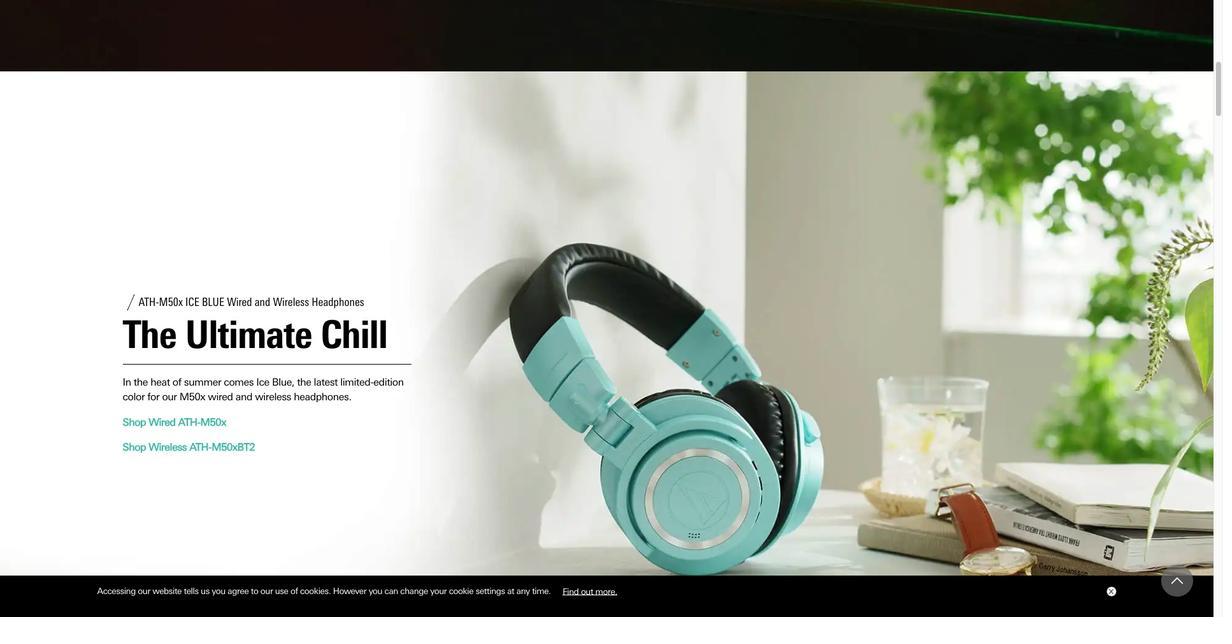 Task type: describe. For each thing, give the bounding box(es) containing it.
headphones.
[[294, 391, 352, 403]]

edition
[[374, 376, 404, 388]]

shop wired ath-m50x
[[123, 416, 226, 428]]

for
[[147, 391, 160, 403]]

your
[[430, 586, 447, 596]]

out
[[581, 586, 593, 596]]

to
[[251, 586, 258, 596]]

ath- for m50x
[[178, 416, 201, 428]]

in
[[123, 376, 131, 388]]

of inside the in the heat of summer comes ice blue, the latest limited-edition color for our m50x wired and wireless headphones.
[[173, 376, 181, 388]]

accessing our website tells us you agree to our use of cookies. however you can change your cookie settings at any time.
[[97, 586, 553, 596]]

comes
[[224, 376, 254, 388]]

cross image
[[1109, 589, 1114, 594]]

blue,
[[272, 376, 295, 388]]

1 vertical spatial m50x
[[201, 416, 226, 428]]

1 the from the left
[[134, 376, 148, 388]]

change
[[401, 586, 428, 596]]

shop for shop wireless ath-m50xbt2
[[123, 441, 146, 453]]

summer
[[184, 376, 221, 388]]

more.
[[596, 586, 618, 596]]

website
[[153, 586, 182, 596]]

in the heat of summer comes ice blue, the latest limited-edition color for our m50x wired and wireless headphones.
[[123, 376, 404, 403]]

tells
[[184, 586, 199, 596]]

can
[[385, 586, 398, 596]]

find out more.
[[563, 586, 618, 596]]

at
[[507, 586, 515, 596]]

time.
[[532, 586, 551, 596]]

2 the from the left
[[297, 376, 311, 388]]

wireless
[[149, 441, 187, 453]]

sound burger portable turntable image
[[0, 0, 1214, 71]]

cookie
[[449, 586, 474, 596]]



Task type: vqa. For each thing, say whether or not it's contained in the screenshot.
Wednesday, to the left
no



Task type: locate. For each thing, give the bounding box(es) containing it.
0 horizontal spatial our
[[138, 586, 150, 596]]

0 vertical spatial m50x
[[180, 391, 205, 403]]

0 horizontal spatial of
[[173, 376, 181, 388]]

shop wireless ath-m50xbt2 link
[[123, 441, 255, 453]]

the right in
[[134, 376, 148, 388]]

wired
[[208, 391, 233, 403]]

wireless
[[255, 391, 291, 403]]

1 horizontal spatial our
[[162, 391, 177, 403]]

latest
[[314, 376, 338, 388]]

2 you from the left
[[369, 586, 383, 596]]

m50x down wired
[[201, 416, 226, 428]]

1 horizontal spatial you
[[369, 586, 383, 596]]

m50x inside the in the heat of summer comes ice blue, the latest limited-edition color for our m50x wired and wireless headphones.
[[180, 391, 205, 403]]

ath- for m50xbt2
[[190, 441, 212, 453]]

our
[[162, 391, 177, 403], [138, 586, 150, 596], [261, 586, 273, 596]]

m50x down summer on the bottom left of the page
[[180, 391, 205, 403]]

of right use
[[291, 586, 298, 596]]

accessing
[[97, 586, 136, 596]]

0 vertical spatial ath-
[[178, 416, 201, 428]]

0 vertical spatial shop
[[123, 416, 146, 428]]

1 horizontal spatial of
[[291, 586, 298, 596]]

the
[[134, 376, 148, 388], [297, 376, 311, 388]]

2 horizontal spatial our
[[261, 586, 273, 596]]

shop wired ath-m50x link
[[123, 416, 226, 428]]

our inside the in the heat of summer comes ice blue, the latest limited-edition color for our m50x wired and wireless headphones.
[[162, 391, 177, 403]]

m50xbt2
[[212, 441, 255, 453]]

arrow up image
[[1172, 575, 1184, 586]]

use
[[275, 586, 288, 596]]

1 shop from the top
[[123, 416, 146, 428]]

you right us
[[212, 586, 226, 596]]

0 horizontal spatial you
[[212, 586, 226, 596]]

find out more. link
[[553, 581, 627, 601]]

however
[[333, 586, 367, 596]]

ath-
[[178, 416, 201, 428], [190, 441, 212, 453]]

settings
[[476, 586, 505, 596]]

1 you from the left
[[212, 586, 226, 596]]

0 horizontal spatial the
[[134, 376, 148, 388]]

shop for shop wired ath-m50x
[[123, 416, 146, 428]]

shop down color
[[123, 416, 146, 428]]

our right for
[[162, 391, 177, 403]]

our left website
[[138, 586, 150, 596]]

2 shop from the top
[[123, 441, 146, 453]]

find
[[563, 586, 579, 596]]

ice
[[256, 376, 270, 388]]

1 vertical spatial ath-
[[190, 441, 212, 453]]

agree
[[228, 586, 249, 596]]

wired
[[149, 416, 176, 428]]

0 vertical spatial of
[[173, 376, 181, 388]]

shop
[[123, 416, 146, 428], [123, 441, 146, 453]]

our right to
[[261, 586, 273, 596]]

shop wireless ath-m50xbt2
[[123, 441, 255, 453]]

color
[[123, 391, 145, 403]]

us
[[201, 586, 210, 596]]

cookies.
[[300, 586, 331, 596]]

you left can
[[369, 586, 383, 596]]

the right blue,
[[297, 376, 311, 388]]

and
[[236, 391, 252, 403]]

of
[[173, 376, 181, 388], [291, 586, 298, 596]]

shop left wireless at the bottom
[[123, 441, 146, 453]]

1 vertical spatial of
[[291, 586, 298, 596]]

ath- right wireless at the bottom
[[190, 441, 212, 453]]

limited-
[[341, 376, 374, 388]]

ath- up shop wireless ath-m50xbt2
[[178, 416, 201, 428]]

1 horizontal spatial the
[[297, 376, 311, 388]]

you
[[212, 586, 226, 596], [369, 586, 383, 596]]

m50x
[[180, 391, 205, 403], [201, 416, 226, 428]]

heat
[[151, 376, 170, 388]]

any
[[517, 586, 530, 596]]

of right 'heat' at bottom left
[[173, 376, 181, 388]]

1 vertical spatial shop
[[123, 441, 146, 453]]



